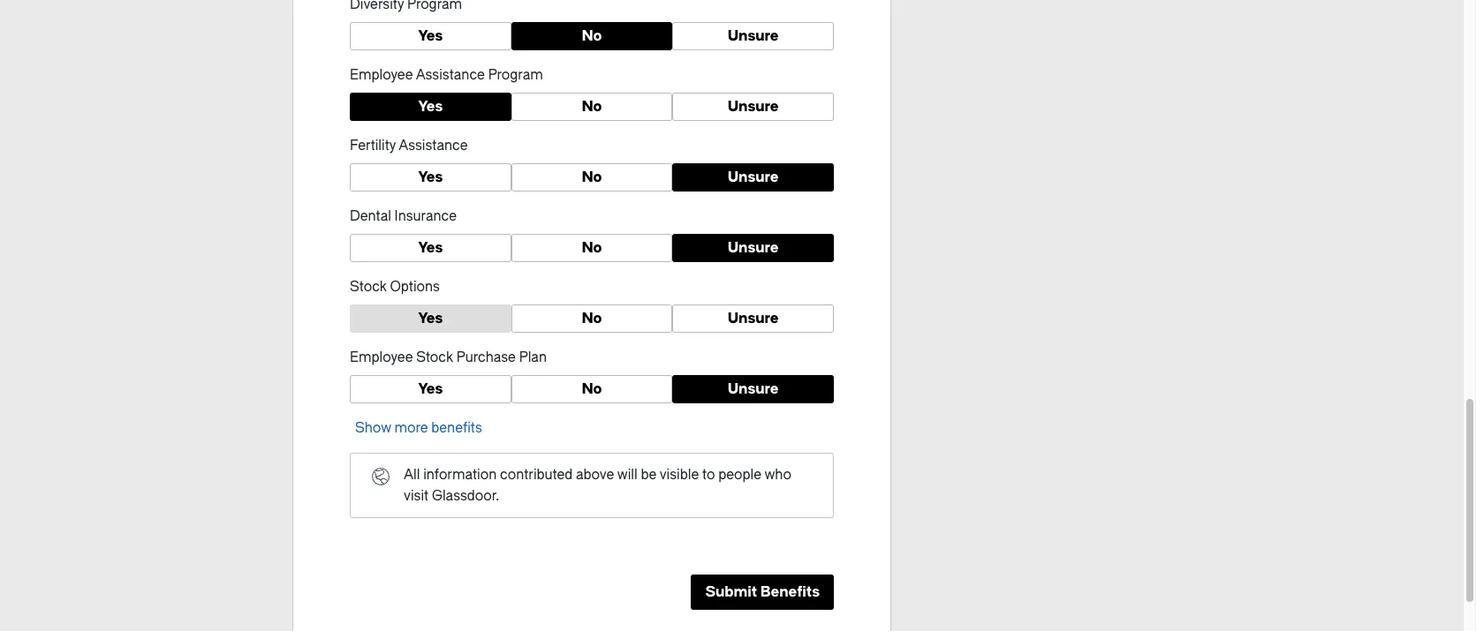 Task type: vqa. For each thing, say whether or not it's contained in the screenshot.
the bottom PAID
no



Task type: locate. For each thing, give the bounding box(es) containing it.
yes up employee assistance program
[[418, 27, 443, 44]]

visible
[[660, 468, 699, 483]]

yes button for stock options
[[350, 305, 511, 333]]

2 no button from the top
[[511, 93, 673, 121]]

1 yes from the top
[[418, 27, 443, 44]]

assistance
[[416, 67, 485, 83], [399, 138, 468, 154]]

who
[[765, 468, 792, 483]]

1 employee from the top
[[350, 67, 413, 83]]

4 no from the top
[[582, 240, 602, 256]]

above
[[576, 468, 615, 483]]

4 unsure button from the top
[[673, 234, 834, 263]]

yes down the options on the left top of the page
[[418, 310, 443, 327]]

6 no button from the top
[[511, 376, 673, 404]]

unsure
[[728, 27, 779, 44], [728, 98, 779, 115], [728, 169, 779, 186], [728, 240, 779, 256], [728, 310, 779, 327], [728, 381, 779, 398]]

employee
[[350, 67, 413, 83], [350, 350, 413, 366]]

0 vertical spatial assistance
[[416, 67, 485, 83]]

0 vertical spatial stock
[[350, 279, 387, 295]]

program
[[488, 67, 543, 83]]

1 vertical spatial assistance
[[399, 138, 468, 154]]

1 no button from the top
[[511, 22, 673, 50]]

no
[[582, 27, 602, 44], [582, 98, 602, 115], [582, 169, 602, 186], [582, 240, 602, 256], [582, 310, 602, 327], [582, 381, 602, 398]]

6 yes from the top
[[418, 381, 443, 398]]

5 no button from the top
[[511, 305, 673, 333]]

assistance right fertility
[[399, 138, 468, 154]]

yes button up employee assistance program
[[350, 22, 511, 50]]

yes button down the options on the left top of the page
[[350, 305, 511, 333]]

1 horizontal spatial stock
[[416, 350, 453, 366]]

submit benefits button
[[692, 575, 834, 611]]

options
[[390, 279, 440, 295]]

3 no from the top
[[582, 169, 602, 186]]

yes button
[[350, 22, 511, 50], [350, 93, 511, 121], [350, 164, 511, 192], [350, 234, 511, 263], [350, 305, 511, 333], [350, 376, 511, 404]]

0 vertical spatial employee
[[350, 67, 413, 83]]

stock left purchase
[[416, 350, 453, 366]]

fertility
[[350, 138, 396, 154]]

3 yes from the top
[[418, 169, 443, 186]]

yes
[[418, 27, 443, 44], [418, 98, 443, 115], [418, 169, 443, 186], [418, 240, 443, 256], [418, 310, 443, 327], [418, 381, 443, 398]]

4 yes button from the top
[[350, 234, 511, 263]]

will
[[618, 468, 638, 483]]

6 yes button from the top
[[350, 376, 511, 404]]

show
[[355, 421, 391, 437]]

3 no button from the top
[[511, 164, 673, 192]]

unsure button for employee stock purchase plan
[[673, 376, 834, 404]]

plan
[[519, 350, 547, 366]]

5 no from the top
[[582, 310, 602, 327]]

stock left the options on the left top of the page
[[350, 279, 387, 295]]

employee up fertility
[[350, 67, 413, 83]]

employee assistance program
[[350, 67, 543, 83]]

1 vertical spatial employee
[[350, 350, 413, 366]]

no for employee stock purchase plan
[[582, 381, 602, 398]]

unsure button for dental insurance
[[673, 234, 834, 263]]

2 no from the top
[[582, 98, 602, 115]]

assistance left program
[[416, 67, 485, 83]]

3 yes button from the top
[[350, 164, 511, 192]]

stock options
[[350, 279, 440, 295]]

yes button for employee assistance program
[[350, 93, 511, 121]]

6 unsure from the top
[[728, 381, 779, 398]]

5 unsure from the top
[[728, 310, 779, 327]]

yes button down employee stock purchase plan
[[350, 376, 511, 404]]

4 unsure from the top
[[728, 240, 779, 256]]

yes button for fertility assistance
[[350, 164, 511, 192]]

yes down employee assistance program
[[418, 98, 443, 115]]

yes button down fertility assistance
[[350, 164, 511, 192]]

yes down fertility assistance
[[418, 169, 443, 186]]

unsure button
[[673, 22, 834, 50], [673, 93, 834, 121], [673, 164, 834, 192], [673, 234, 834, 263], [673, 305, 834, 333], [673, 376, 834, 404]]

assistance for fertility
[[399, 138, 468, 154]]

be
[[641, 468, 657, 483]]

2 unsure from the top
[[728, 98, 779, 115]]

dental insurance
[[350, 209, 457, 225]]

stock
[[350, 279, 387, 295], [416, 350, 453, 366]]

2 unsure button from the top
[[673, 93, 834, 121]]

yes down employee stock purchase plan
[[418, 381, 443, 398]]

yes for stock options
[[418, 310, 443, 327]]

all information contributed above will be visible to people who visit glassdoor.
[[404, 468, 792, 505]]

show more benefits button
[[350, 419, 488, 438]]

employee stock purchase plan
[[350, 350, 547, 366]]

no button
[[511, 22, 673, 50], [511, 93, 673, 121], [511, 164, 673, 192], [511, 234, 673, 263], [511, 305, 673, 333], [511, 376, 673, 404]]

yes for dental insurance
[[418, 240, 443, 256]]

6 unsure button from the top
[[673, 376, 834, 404]]

yes down insurance
[[418, 240, 443, 256]]

unsure button for employee assistance program
[[673, 93, 834, 121]]

no button for employee stock purchase plan
[[511, 376, 673, 404]]

unsure for dental insurance
[[728, 240, 779, 256]]

yes button down insurance
[[350, 234, 511, 263]]

glassdoor.
[[432, 489, 500, 505]]

4 no button from the top
[[511, 234, 673, 263]]

no for stock options
[[582, 310, 602, 327]]

show more benefits
[[355, 421, 482, 437]]

submit benefits
[[706, 584, 820, 601]]

yes button down employee assistance program
[[350, 93, 511, 121]]

fertility assistance
[[350, 138, 468, 154]]

employee up "show"
[[350, 350, 413, 366]]

visit
[[404, 489, 429, 505]]

2 employee from the top
[[350, 350, 413, 366]]

3 unsure from the top
[[728, 169, 779, 186]]

5 yes button from the top
[[350, 305, 511, 333]]

3 unsure button from the top
[[673, 164, 834, 192]]

5 unsure button from the top
[[673, 305, 834, 333]]

4 yes from the top
[[418, 240, 443, 256]]

2 yes from the top
[[418, 98, 443, 115]]

6 no from the top
[[582, 381, 602, 398]]

5 yes from the top
[[418, 310, 443, 327]]

unsure for employee assistance program
[[728, 98, 779, 115]]

2 yes button from the top
[[350, 93, 511, 121]]



Task type: describe. For each thing, give the bounding box(es) containing it.
no for fertility assistance
[[582, 169, 602, 186]]

yes for employee stock purchase plan
[[418, 381, 443, 398]]

1 yes button from the top
[[350, 22, 511, 50]]

no for dental insurance
[[582, 240, 602, 256]]

information
[[424, 468, 497, 483]]

1 vertical spatial stock
[[416, 350, 453, 366]]

employee for employee assistance program
[[350, 67, 413, 83]]

benefits
[[761, 584, 820, 601]]

all
[[404, 468, 420, 483]]

no button for employee assistance program
[[511, 93, 673, 121]]

employee for employee stock purchase plan
[[350, 350, 413, 366]]

to
[[703, 468, 715, 483]]

yes button for dental insurance
[[350, 234, 511, 263]]

no button for stock options
[[511, 305, 673, 333]]

yes button for employee stock purchase plan
[[350, 376, 511, 404]]

benefits
[[432, 421, 482, 437]]

yes for fertility assistance
[[418, 169, 443, 186]]

people
[[719, 468, 762, 483]]

1 no from the top
[[582, 27, 602, 44]]

submit
[[706, 584, 758, 601]]

1 unsure from the top
[[728, 27, 779, 44]]

insurance
[[395, 209, 457, 225]]

dental
[[350, 209, 391, 225]]

no button for fertility assistance
[[511, 164, 673, 192]]

purchase
[[457, 350, 516, 366]]

contributed
[[500, 468, 573, 483]]

no button for dental insurance
[[511, 234, 673, 263]]

unsure for employee stock purchase plan
[[728, 381, 779, 398]]

unsure for stock options
[[728, 310, 779, 327]]

no for employee assistance program
[[582, 98, 602, 115]]

unsure button for stock options
[[673, 305, 834, 333]]

unsure button for fertility assistance
[[673, 164, 834, 192]]

yes for employee assistance program
[[418, 98, 443, 115]]

more
[[395, 421, 428, 437]]

unsure for fertility assistance
[[728, 169, 779, 186]]

0 horizontal spatial stock
[[350, 279, 387, 295]]

assistance for employee
[[416, 67, 485, 83]]

1 unsure button from the top
[[673, 22, 834, 50]]



